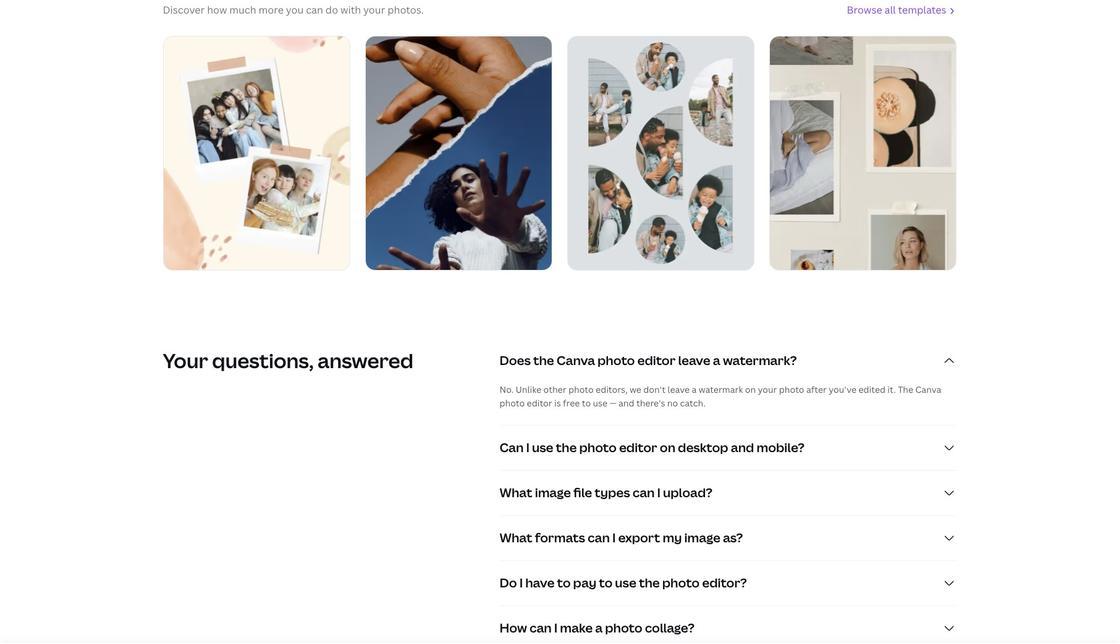 Task type: vqa. For each thing, say whether or not it's contained in the screenshot.
AND within No. Unlike Other Photo Editors, We Don'T Leave A Watermark On Your Photo After You'Ve Edited It. The Canva Photo Editor Is Free To Use — And There'S No Catch.
yes



Task type: locate. For each thing, give the bounding box(es) containing it.
1 vertical spatial a
[[692, 384, 697, 396]]

can right types
[[633, 485, 655, 502]]

1 vertical spatial leave
[[668, 384, 690, 396]]

discover how much more you can do with your photos.
[[163, 3, 424, 17]]

leave
[[679, 353, 711, 369], [668, 384, 690, 396]]

2 vertical spatial the
[[639, 575, 660, 592]]

photo up what image file types can i upload?
[[580, 440, 617, 457]]

mobile?
[[757, 440, 805, 457]]

your
[[163, 348, 208, 374]]

other
[[544, 384, 567, 396]]

use right can
[[532, 440, 554, 457]]

0 vertical spatial on
[[746, 384, 756, 396]]

leave up watermark
[[679, 353, 711, 369]]

photo inside do i have to pay to use the photo editor? dropdown button
[[663, 575, 700, 592]]

editors,
[[596, 384, 628, 396]]

the down free
[[556, 440, 577, 457]]

the right does
[[534, 353, 555, 369]]

0 vertical spatial and
[[619, 398, 635, 410]]

a up catch.
[[692, 384, 697, 396]]

editor down unlike
[[527, 398, 553, 410]]

file
[[574, 485, 593, 502]]

no.
[[500, 384, 514, 396]]

0 horizontal spatial and
[[619, 398, 635, 410]]

1 horizontal spatial a
[[692, 384, 697, 396]]

2 vertical spatial editor
[[620, 440, 658, 457]]

we
[[630, 384, 642, 396]]

2 what from the top
[[500, 530, 533, 547]]

to
[[582, 398, 591, 410], [557, 575, 571, 592], [599, 575, 613, 592]]

a up watermark
[[714, 353, 721, 369]]

canva right the
[[916, 384, 942, 396]]

use right pay
[[615, 575, 637, 592]]

do
[[326, 3, 338, 17]]

formats
[[535, 530, 586, 547]]

1 horizontal spatial and
[[731, 440, 755, 457]]

can right how
[[530, 620, 552, 637]]

pay
[[574, 575, 597, 592]]

your down watermark?
[[758, 384, 778, 396]]

watermark?
[[723, 353, 797, 369]]

1 vertical spatial on
[[660, 440, 676, 457]]

0 horizontal spatial a
[[596, 620, 603, 637]]

on right watermark
[[746, 384, 756, 396]]

your
[[364, 3, 385, 17], [758, 384, 778, 396]]

and right —
[[619, 398, 635, 410]]

with
[[341, 3, 361, 17]]

what formats can i export my image as? button
[[500, 517, 957, 561]]

0 vertical spatial image
[[535, 485, 571, 502]]

photo up editors, in the bottom of the page
[[598, 353, 635, 369]]

0 vertical spatial canva
[[557, 353, 595, 369]]

to right pay
[[599, 575, 613, 592]]

1 horizontal spatial canva
[[916, 384, 942, 396]]

0 horizontal spatial canva
[[557, 353, 595, 369]]

i left the make
[[555, 620, 558, 637]]

can right formats
[[588, 530, 610, 547]]

types
[[595, 485, 631, 502]]

your right with
[[364, 3, 385, 17]]

the
[[899, 384, 914, 396]]

what down can
[[500, 485, 533, 502]]

editor inside no. unlike other photo editors, we don't leave a watermark on your photo after you've edited it. the canva photo editor is free to use — and there's no catch.
[[527, 398, 553, 410]]

image right my
[[685, 530, 721, 547]]

unlike
[[516, 384, 542, 396]]

1 what from the top
[[500, 485, 533, 502]]

0 vertical spatial the
[[534, 353, 555, 369]]

image left file
[[535, 485, 571, 502]]

2 vertical spatial use
[[615, 575, 637, 592]]

watermark
[[699, 384, 744, 396]]

1 horizontal spatial to
[[582, 398, 591, 410]]

2 horizontal spatial to
[[599, 575, 613, 592]]

1 vertical spatial and
[[731, 440, 755, 457]]

1 vertical spatial image
[[685, 530, 721, 547]]

there's
[[637, 398, 666, 410]]

i left export
[[613, 530, 616, 547]]

a
[[714, 353, 721, 369], [692, 384, 697, 396], [596, 620, 603, 637]]

export
[[619, 530, 661, 547]]

1 horizontal spatial your
[[758, 384, 778, 396]]

0 horizontal spatial your
[[364, 3, 385, 17]]

i
[[527, 440, 530, 457], [658, 485, 661, 502], [613, 530, 616, 547], [520, 575, 523, 592], [555, 620, 558, 637]]

the
[[534, 353, 555, 369], [556, 440, 577, 457], [639, 575, 660, 592]]

to left pay
[[557, 575, 571, 592]]

what image file types can i upload? button
[[500, 471, 957, 516]]

editor
[[638, 353, 676, 369], [527, 398, 553, 410], [620, 440, 658, 457]]

0 vertical spatial what
[[500, 485, 533, 502]]

1 horizontal spatial use
[[593, 398, 608, 410]]

a right the make
[[596, 620, 603, 637]]

browse
[[847, 3, 883, 17]]

photo inside can i use the photo editor on desktop and mobile? dropdown button
[[580, 440, 617, 457]]

0 vertical spatial leave
[[679, 353, 711, 369]]

canva
[[557, 353, 595, 369], [916, 384, 942, 396]]

what
[[500, 485, 533, 502], [500, 530, 533, 547]]

can
[[306, 3, 323, 17], [633, 485, 655, 502], [588, 530, 610, 547], [530, 620, 552, 637]]

does
[[500, 353, 531, 369]]

editor down there's
[[620, 440, 658, 457]]

editor up don't
[[638, 353, 676, 369]]

can i use the photo editor on desktop and mobile? button
[[500, 426, 957, 471]]

leave inside dropdown button
[[679, 353, 711, 369]]

photo
[[598, 353, 635, 369], [569, 384, 594, 396], [780, 384, 805, 396], [500, 398, 525, 410], [580, 440, 617, 457], [663, 575, 700, 592], [606, 620, 643, 637]]

1 vertical spatial editor
[[527, 398, 553, 410]]

use left —
[[593, 398, 608, 410]]

2 vertical spatial a
[[596, 620, 603, 637]]

use
[[593, 398, 608, 410], [532, 440, 554, 457], [615, 575, 637, 592]]

photo left the editor?
[[663, 575, 700, 592]]

canva up "other"
[[557, 353, 595, 369]]

how
[[500, 620, 527, 637]]

canva inside dropdown button
[[557, 353, 595, 369]]

1 horizontal spatial image
[[685, 530, 721, 547]]

photo down do i have to pay to use the photo editor?
[[606, 620, 643, 637]]

1 vertical spatial your
[[758, 384, 778, 396]]

photo left after at the right bottom of the page
[[780, 384, 805, 396]]

browse all templates
[[847, 3, 947, 17]]

on
[[746, 384, 756, 396], [660, 440, 676, 457]]

image
[[535, 485, 571, 502], [685, 530, 721, 547]]

photo up free
[[569, 384, 594, 396]]

wall mood board mockup photo collage story template image
[[770, 36, 956, 270]]

0 vertical spatial use
[[593, 398, 608, 410]]

and
[[619, 398, 635, 410], [731, 440, 755, 457]]

0 vertical spatial editor
[[638, 353, 676, 369]]

on left desktop
[[660, 440, 676, 457]]

collage?
[[645, 620, 695, 637]]

browse all templates link
[[847, 2, 957, 28]]

photos.
[[388, 3, 424, 17]]

friends polaroid photo collage template image
[[164, 36, 350, 270]]

photo inside does the canva photo editor leave a watermark? dropdown button
[[598, 353, 635, 369]]

templates
[[899, 3, 947, 17]]

what image file types can i upload?
[[500, 485, 713, 502]]

0 vertical spatial your
[[364, 3, 385, 17]]

0 horizontal spatial image
[[535, 485, 571, 502]]

what left formats
[[500, 530, 533, 547]]

1 vertical spatial what
[[500, 530, 533, 547]]

and left mobile?
[[731, 440, 755, 457]]

1 vertical spatial the
[[556, 440, 577, 457]]

0 horizontal spatial on
[[660, 440, 676, 457]]

the down export
[[639, 575, 660, 592]]

it.
[[888, 384, 897, 396]]

can inside the what formats can i export my image as? dropdown button
[[588, 530, 610, 547]]

1 vertical spatial canva
[[916, 384, 942, 396]]

0 vertical spatial a
[[714, 353, 721, 369]]

leave up no
[[668, 384, 690, 396]]

to right free
[[582, 398, 591, 410]]

editor?
[[703, 575, 747, 592]]

on inside no. unlike other photo editors, we don't leave a watermark on your photo after you've edited it. the canva photo editor is free to use — and there's no catch.
[[746, 384, 756, 396]]

0 horizontal spatial use
[[532, 440, 554, 457]]

1 horizontal spatial on
[[746, 384, 756, 396]]

upload?
[[664, 485, 713, 502]]

don't
[[644, 384, 666, 396]]



Task type: describe. For each thing, give the bounding box(es) containing it.
how
[[207, 3, 227, 17]]

ripped paper photo collage ig story template image
[[366, 36, 552, 270]]

your inside no. unlike other photo editors, we don't leave a watermark on your photo after you've edited it. the canva photo editor is free to use — and there's no catch.
[[758, 384, 778, 396]]

what for what image file types can i upload?
[[500, 485, 533, 502]]

i right can
[[527, 440, 530, 457]]

you've
[[829, 384, 857, 396]]

does the canva photo editor leave a watermark?
[[500, 353, 797, 369]]

i right do
[[520, 575, 523, 592]]

2 horizontal spatial a
[[714, 353, 721, 369]]

0 horizontal spatial to
[[557, 575, 571, 592]]

how can i make a photo collage? button
[[500, 607, 957, 644]]

can inside what image file types can i upload? dropdown button
[[633, 485, 655, 502]]

do i have to pay to use the photo editor? button
[[500, 562, 957, 606]]

how can i make a photo collage?
[[500, 620, 695, 637]]

do i have to pay to use the photo editor?
[[500, 575, 747, 592]]

does the canva photo editor leave a watermark? button
[[500, 339, 957, 384]]

can inside how can i make a photo collage? dropdown button
[[530, 620, 552, 637]]

photo down no.
[[500, 398, 525, 410]]

and inside dropdown button
[[731, 440, 755, 457]]

edited
[[859, 384, 886, 396]]

discover
[[163, 3, 205, 17]]

what for what formats can i export my image as?
[[500, 530, 533, 547]]

1 vertical spatial use
[[532, 440, 554, 457]]

can
[[500, 440, 524, 457]]

and inside no. unlike other photo editors, we don't leave a watermark on your photo after you've edited it. the canva photo editor is free to use — and there's no catch.
[[619, 398, 635, 410]]

1 horizontal spatial the
[[556, 440, 577, 457]]

desktop
[[678, 440, 729, 457]]

my
[[663, 530, 682, 547]]

after
[[807, 384, 827, 396]]

all
[[885, 3, 896, 17]]

free
[[563, 398, 580, 410]]

2 horizontal spatial use
[[615, 575, 637, 592]]

leave inside no. unlike other photo editors, we don't leave a watermark on your photo after you've edited it. the canva photo editor is free to use — and there's no catch.
[[668, 384, 690, 396]]

you
[[286, 3, 304, 17]]

i left upload?
[[658, 485, 661, 502]]

what formats can i export my image as?
[[500, 530, 743, 547]]

is
[[555, 398, 561, 410]]

make
[[560, 620, 593, 637]]

more
[[259, 3, 284, 17]]

do
[[500, 575, 517, 592]]

to inside no. unlike other photo editors, we don't leave a watermark on your photo after you've edited it. the canva photo editor is free to use — and there's no catch.
[[582, 398, 591, 410]]

much
[[230, 3, 256, 17]]

as?
[[723, 530, 743, 547]]

a inside no. unlike other photo editors, we don't leave a watermark on your photo after you've edited it. the canva photo editor is free to use — and there's no catch.
[[692, 384, 697, 396]]

catch.
[[681, 398, 706, 410]]

no. unlike other photo editors, we don't leave a watermark on your photo after you've edited it. the canva photo editor is free to use — and there's no catch.
[[500, 384, 942, 410]]

can left do
[[306, 3, 323, 17]]

have
[[526, 575, 555, 592]]

answered
[[318, 348, 414, 374]]

your questions, answered
[[163, 348, 414, 374]]

use inside no. unlike other photo editors, we don't leave a watermark on your photo after you've edited it. the canva photo editor is free to use — and there's no catch.
[[593, 398, 608, 410]]

can i use the photo editor on desktop and mobile?
[[500, 440, 805, 457]]

canva inside no. unlike other photo editors, we don't leave a watermark on your photo after you've edited it. the canva photo editor is free to use — and there's no catch.
[[916, 384, 942, 396]]

2 horizontal spatial the
[[639, 575, 660, 592]]

no
[[668, 398, 678, 410]]

questions,
[[212, 348, 314, 374]]

photo inside how can i make a photo collage? dropdown button
[[606, 620, 643, 637]]

father and son in a geometric photo collage template image
[[568, 36, 754, 270]]

0 horizontal spatial the
[[534, 353, 555, 369]]

—
[[610, 398, 617, 410]]

on inside dropdown button
[[660, 440, 676, 457]]



